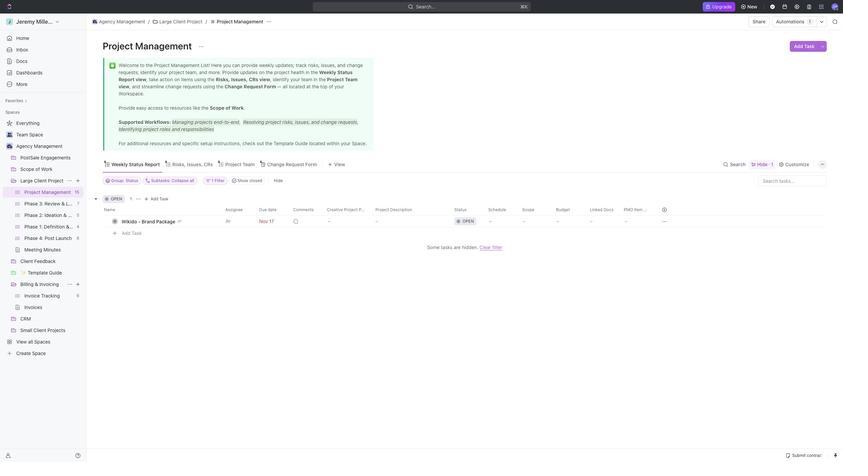 Task type: vqa. For each thing, say whether or not it's contained in the screenshot.


Task type: locate. For each thing, give the bounding box(es) containing it.
description
[[390, 207, 412, 213]]

0 horizontal spatial agency management link
[[16, 141, 82, 152]]

space down view all spaces link
[[32, 351, 46, 357]]

linked
[[590, 207, 603, 213]]

launch
[[66, 201, 82, 207], [56, 236, 72, 241]]

view for view
[[334, 162, 345, 167]]

0 horizontal spatial task
[[132, 230, 142, 236]]

weekly status report
[[112, 162, 160, 167]]

0 vertical spatial agency
[[99, 19, 115, 24]]

space inside 'link'
[[29, 132, 43, 138]]

add task down the automations
[[794, 43, 815, 49]]

package
[[156, 219, 175, 225]]

open button
[[450, 216, 484, 228]]

view all spaces
[[16, 339, 50, 345]]

0 vertical spatial hide
[[757, 162, 768, 167]]

0 horizontal spatial large
[[20, 178, 33, 184]]

0 vertical spatial status
[[129, 162, 144, 167]]

0 vertical spatial add
[[794, 43, 803, 49]]

1 vertical spatial agency management
[[16, 143, 62, 149]]

scope left of
[[20, 166, 34, 172]]

1 vertical spatial large client project link
[[20, 176, 64, 186]]

hide inside button
[[274, 178, 283, 183]]

add task up "name" dropdown button on the left top of the page
[[151, 197, 168, 202]]

1 horizontal spatial open
[[463, 219, 474, 224]]

0 vertical spatial add task button
[[790, 41, 819, 52]]

open up name
[[111, 197, 122, 202]]

hide button
[[271, 177, 286, 185]]

0 horizontal spatial large client project link
[[20, 176, 64, 186]]

hide for hide
[[274, 178, 283, 183]]

– down linked
[[590, 219, 593, 224]]

type
[[644, 207, 653, 213]]

0 horizontal spatial docs
[[16, 58, 27, 64]]

0 vertical spatial add task
[[794, 43, 815, 49]]

1 horizontal spatial agency management link
[[90, 18, 147, 26]]

wikido - brand package
[[122, 219, 175, 225]]

postsale engagements
[[20, 155, 71, 161]]

– button
[[371, 216, 450, 228]]

name
[[104, 207, 115, 213]]

add task button down the automations
[[790, 41, 819, 52]]

4:
[[39, 236, 43, 241]]

0 vertical spatial space
[[29, 132, 43, 138]]

1 left customize button
[[771, 162, 773, 167]]

1 vertical spatial add
[[151, 197, 158, 202]]

open down status dropdown button
[[463, 219, 474, 224]]

1 horizontal spatial view
[[334, 162, 345, 167]]

view right the form
[[334, 162, 345, 167]]

0 vertical spatial team
[[16, 132, 28, 138]]

0 vertical spatial launch
[[66, 201, 82, 207]]

meeting
[[24, 247, 42, 253]]

– down scope dropdown button
[[523, 219, 525, 224]]

launch down 15
[[66, 201, 82, 207]]

view up create
[[16, 339, 27, 345]]

/
[[148, 19, 150, 24], [206, 19, 207, 24]]

&
[[61, 201, 65, 207], [63, 213, 67, 218], [66, 224, 69, 230], [35, 282, 38, 287]]

1 6 from the top
[[77, 236, 79, 241]]

jeremy miller's workspace, , element
[[6, 18, 13, 25]]

– down the project description
[[376, 219, 378, 224]]

0 vertical spatial business time image
[[93, 20, 97, 23]]

1 horizontal spatial spaces
[[34, 339, 50, 345]]

view
[[334, 162, 345, 167], [16, 339, 27, 345]]

issues,
[[187, 162, 203, 167]]

small client projects
[[20, 328, 65, 334]]

phase for phase 3: review & launch
[[24, 201, 38, 207]]

work
[[41, 166, 53, 172]]

upgrade link
[[703, 2, 735, 12]]

linked docs
[[590, 207, 614, 213]]

1 horizontal spatial all
[[190, 178, 194, 183]]

status for weekly
[[129, 162, 144, 167]]

team right user group image
[[16, 132, 28, 138]]

1 – from the left
[[328, 219, 330, 224]]

1
[[809, 19, 811, 24], [771, 162, 773, 167], [212, 178, 213, 183], [130, 197, 132, 202]]

2 vertical spatial project management
[[24, 189, 71, 195]]

management
[[117, 19, 145, 24], [234, 19, 263, 24], [135, 40, 192, 52], [34, 143, 62, 149], [42, 189, 71, 195]]

feedback
[[34, 259, 56, 264]]

1 vertical spatial agency
[[16, 143, 33, 149]]

business time image down user group image
[[7, 144, 12, 148]]

– for 4th – dropdown button from right
[[523, 219, 525, 224]]

1 left filter
[[212, 178, 213, 183]]

1 vertical spatial status
[[126, 178, 138, 183]]

0 vertical spatial view
[[334, 162, 345, 167]]

1 vertical spatial space
[[32, 351, 46, 357]]

agency
[[99, 19, 115, 24], [16, 143, 33, 149]]

1 down group: status
[[130, 197, 132, 202]]

docs
[[16, 58, 27, 64], [604, 207, 614, 213]]

0 vertical spatial docs
[[16, 58, 27, 64]]

0 vertical spatial large client project
[[159, 19, 203, 24]]

space down everything link
[[29, 132, 43, 138]]

status
[[129, 162, 144, 167], [126, 178, 138, 183], [455, 207, 467, 213]]

invoices link
[[24, 302, 82, 313]]

docs inside dropdown button
[[604, 207, 614, 213]]

view inside sidebar navigation
[[16, 339, 27, 345]]

user group image
[[7, 133, 12, 137]]

project management
[[217, 19, 263, 24], [103, 40, 194, 52], [24, 189, 71, 195]]

– for 5th – dropdown button from left
[[590, 219, 593, 224]]

0 horizontal spatial agency management
[[16, 143, 62, 149]]

open
[[111, 197, 122, 202], [463, 219, 474, 224]]

3 – button from the left
[[518, 216, 552, 228]]

phase left 1:
[[24, 224, 38, 230]]

1 vertical spatial launch
[[56, 236, 72, 241]]

6 – from the left
[[590, 219, 593, 224]]

1 vertical spatial docs
[[604, 207, 614, 213]]

2 horizontal spatial add task
[[794, 43, 815, 49]]

add task button down wikido
[[119, 229, 144, 238]]

phase inside dropdown button
[[359, 207, 371, 213]]

2 horizontal spatial task
[[805, 43, 815, 49]]

view button
[[326, 160, 348, 169]]

jeremy miller's workspace
[[16, 19, 84, 25]]

crm
[[20, 316, 31, 322]]

tree containing everything
[[3, 118, 96, 359]]

phase left the project description
[[359, 207, 371, 213]]

5 – from the left
[[557, 219, 559, 224]]

1 vertical spatial add task
[[151, 197, 168, 202]]

large client project inside sidebar navigation
[[20, 178, 63, 184]]

1 horizontal spatial add
[[151, 197, 158, 202]]

show closed button
[[229, 177, 265, 185]]

large
[[159, 19, 172, 24], [20, 178, 33, 184]]

docs right linked
[[604, 207, 614, 213]]

& right ideation
[[63, 213, 67, 218]]

creative project phase button
[[323, 205, 371, 216]]

✨ template guide link
[[20, 268, 82, 279]]

add up "name" dropdown button on the left top of the page
[[151, 197, 158, 202]]

1 vertical spatial project management
[[103, 40, 194, 52]]

6 up invoices link
[[77, 294, 79, 299]]

7 – from the left
[[625, 219, 627, 224]]

0 horizontal spatial business time image
[[7, 144, 12, 148]]

1 horizontal spatial large
[[159, 19, 172, 24]]

0 vertical spatial project management link
[[208, 18, 265, 26]]

search button
[[721, 160, 748, 169]]

business time image
[[93, 20, 97, 23], [7, 144, 12, 148]]

post
[[45, 236, 54, 241]]

business time image right workspace
[[93, 20, 97, 23]]

team up the show closed
[[243, 162, 255, 167]]

1 horizontal spatial hide
[[757, 162, 768, 167]]

hide down change
[[274, 178, 283, 183]]

– down budget
[[557, 219, 559, 224]]

group:
[[111, 178, 125, 183]]

add task
[[794, 43, 815, 49], [151, 197, 168, 202], [122, 230, 142, 236]]

3 – from the left
[[489, 219, 492, 224]]

1 inside dropdown button
[[212, 178, 213, 183]]

task up "name" dropdown button on the left top of the page
[[159, 197, 168, 202]]

crm link
[[20, 314, 82, 325]]

spaces down "favorites" on the left top of page
[[5, 110, 20, 115]]

1 vertical spatial large client project
[[20, 178, 63, 184]]

& for onboarding
[[66, 224, 69, 230]]

pmo item type
[[624, 207, 653, 213]]

1 horizontal spatial large client project link
[[151, 18, 204, 26]]

phase left 2:
[[24, 213, 38, 218]]

phase left 3:
[[24, 201, 38, 207]]

0 horizontal spatial /
[[148, 19, 150, 24]]

0 horizontal spatial project management link
[[24, 187, 72, 198]]

hide right the search
[[757, 162, 768, 167]]

1 horizontal spatial business time image
[[93, 20, 97, 23]]

4 – from the left
[[523, 219, 525, 224]]

1 vertical spatial team
[[243, 162, 255, 167]]

add task button up "name" dropdown button on the left top of the page
[[142, 195, 171, 203]]

2 vertical spatial add task
[[122, 230, 142, 236]]

0 vertical spatial spaces
[[5, 110, 20, 115]]

1 vertical spatial project management link
[[24, 187, 72, 198]]

hidden.
[[462, 245, 478, 250]]

1 vertical spatial add task button
[[142, 195, 171, 203]]

meeting minutes link
[[24, 245, 82, 256]]

scope for scope
[[522, 207, 534, 213]]

– for sixth – dropdown button
[[625, 219, 627, 224]]

view all spaces link
[[3, 337, 82, 348]]

group: status
[[111, 178, 138, 183]]

crs
[[204, 162, 213, 167]]

search...
[[416, 4, 435, 9]]

– button
[[323, 216, 371, 228], [485, 216, 518, 228], [518, 216, 552, 228], [552, 216, 586, 228], [586, 216, 620, 228], [620, 216, 654, 228]]

2 vertical spatial add
[[122, 230, 130, 236]]

0 horizontal spatial agency
[[16, 143, 33, 149]]

1 / from the left
[[148, 19, 150, 24]]

1 vertical spatial task
[[159, 197, 168, 202]]

task down the automations
[[805, 43, 815, 49]]

0 horizontal spatial add
[[122, 230, 130, 236]]

task down -
[[132, 230, 142, 236]]

docs down inbox
[[16, 58, 27, 64]]

hide
[[757, 162, 768, 167], [274, 178, 283, 183]]

0 vertical spatial agency management
[[99, 19, 145, 24]]

1 vertical spatial agency management link
[[16, 141, 82, 152]]

1 horizontal spatial team
[[243, 162, 255, 167]]

1 vertical spatial view
[[16, 339, 27, 345]]

1 horizontal spatial /
[[206, 19, 207, 24]]

1 vertical spatial large
[[20, 178, 33, 184]]

agency management inside sidebar navigation
[[16, 143, 62, 149]]

1 vertical spatial spaces
[[34, 339, 50, 345]]

postsale engagements link
[[20, 153, 82, 163]]

1 vertical spatial open
[[463, 219, 474, 224]]

0 horizontal spatial large client project
[[20, 178, 63, 184]]

✨
[[20, 270, 26, 276]]

2 vertical spatial add task button
[[119, 229, 144, 238]]

2 – from the left
[[376, 219, 378, 224]]

0 horizontal spatial view
[[16, 339, 27, 345]]

0 horizontal spatial all
[[28, 339, 33, 345]]

add down the automations
[[794, 43, 803, 49]]

brand
[[142, 219, 155, 225]]

0 horizontal spatial add task
[[122, 230, 142, 236]]

– down schedule
[[489, 219, 492, 224]]

✨ template guide
[[20, 270, 62, 276]]

status up open dropdown button
[[455, 207, 467, 213]]

tree
[[3, 118, 96, 359]]

task
[[805, 43, 815, 49], [159, 197, 168, 202], [132, 230, 142, 236]]

phase left 4:
[[24, 236, 38, 241]]

all up create space
[[28, 339, 33, 345]]

scope inside sidebar navigation
[[20, 166, 34, 172]]

inbox link
[[3, 44, 83, 55]]

2 vertical spatial status
[[455, 207, 467, 213]]

status left report
[[129, 162, 144, 167]]

add task down wikido
[[122, 230, 142, 236]]

1 horizontal spatial scope
[[522, 207, 534, 213]]

6
[[77, 236, 79, 241], [77, 294, 79, 299]]

1 vertical spatial scope
[[522, 207, 534, 213]]

– down creative
[[328, 219, 330, 224]]

minutes
[[43, 247, 61, 253]]

0 horizontal spatial open
[[111, 197, 122, 202]]

weekly
[[112, 162, 128, 167]]

1 vertical spatial 6
[[77, 294, 79, 299]]

phase 4: post launch
[[24, 236, 72, 241]]

j
[[8, 19, 11, 24]]

team
[[16, 132, 28, 138], [243, 162, 255, 167]]

6 for invoice tracking
[[77, 294, 79, 299]]

1 horizontal spatial docs
[[604, 207, 614, 213]]

scope
[[20, 166, 34, 172], [522, 207, 534, 213]]

are
[[454, 245, 461, 250]]

phase 2: ideation & production
[[24, 213, 92, 218]]

1 vertical spatial hide
[[274, 178, 283, 183]]

–
[[328, 219, 330, 224], [376, 219, 378, 224], [489, 219, 492, 224], [523, 219, 525, 224], [557, 219, 559, 224], [590, 219, 593, 224], [625, 219, 627, 224]]

spaces down small client projects
[[34, 339, 50, 345]]

scope inside dropdown button
[[522, 207, 534, 213]]

1 horizontal spatial agency
[[99, 19, 115, 24]]

2 horizontal spatial project management
[[217, 19, 263, 24]]

status right the group:
[[126, 178, 138, 183]]

add down wikido
[[122, 230, 130, 236]]

& left 4
[[66, 224, 69, 230]]

15
[[75, 190, 79, 195]]

more
[[16, 81, 27, 87]]

launch down 'phase 1: definition & onboarding' link at the left of the page
[[56, 236, 72, 241]]

2 6 from the top
[[77, 294, 79, 299]]

all right collapse
[[190, 178, 194, 183]]

0 vertical spatial scope
[[20, 166, 34, 172]]

0 horizontal spatial spaces
[[5, 110, 20, 115]]

miller's
[[36, 19, 54, 25]]

0 horizontal spatial hide
[[274, 178, 283, 183]]

phase 1: definition & onboarding link
[[24, 222, 96, 233]]

all inside sidebar navigation
[[28, 339, 33, 345]]

risks, issues, crs
[[172, 162, 213, 167]]

scope right "schedule" dropdown button
[[522, 207, 534, 213]]

4 – button from the left
[[552, 216, 586, 228]]

– for sixth – dropdown button from right
[[328, 219, 330, 224]]

creative
[[327, 207, 343, 213]]

– inside button
[[376, 219, 378, 224]]

0 vertical spatial 6
[[77, 236, 79, 241]]

invoice tracking
[[24, 293, 60, 299]]

view inside button
[[334, 162, 345, 167]]

jeremy
[[16, 19, 35, 25]]

business time image inside sidebar navigation
[[7, 144, 12, 148]]

– for fifth – dropdown button from right
[[489, 219, 492, 224]]

6 down 4
[[77, 236, 79, 241]]

1 horizontal spatial task
[[159, 197, 168, 202]]

0 vertical spatial large
[[159, 19, 172, 24]]

0 horizontal spatial project management
[[24, 189, 71, 195]]

& right the review
[[61, 201, 65, 207]]

spaces inside tree
[[34, 339, 50, 345]]

status inside dropdown button
[[455, 207, 467, 213]]

0 horizontal spatial team
[[16, 132, 28, 138]]

0 horizontal spatial scope
[[20, 166, 34, 172]]

1 vertical spatial all
[[28, 339, 33, 345]]

– down pmo
[[625, 219, 627, 224]]



Task type: describe. For each thing, give the bounding box(es) containing it.
business time image inside agency management link
[[93, 20, 97, 23]]

assignee button
[[221, 205, 255, 216]]

automations
[[776, 19, 805, 24]]

status button
[[450, 205, 484, 216]]

form
[[305, 162, 317, 167]]

phase 3: review & launch link
[[24, 199, 82, 209]]

change
[[267, 162, 285, 167]]

request
[[286, 162, 304, 167]]

billing & invoicing
[[20, 282, 59, 287]]

pmo
[[624, 207, 633, 213]]

open inside dropdown button
[[463, 219, 474, 224]]

phase 1: definition & onboarding
[[24, 224, 96, 230]]

0 vertical spatial agency management link
[[90, 18, 147, 26]]

schedule button
[[484, 205, 518, 216]]

pmo item type button
[[620, 205, 654, 216]]

6 – button from the left
[[620, 216, 654, 228]]

0 vertical spatial task
[[805, 43, 815, 49]]

weekly status report link
[[110, 160, 160, 169]]

upgrade
[[713, 4, 732, 9]]

template
[[28, 270, 48, 276]]

scope for scope of work
[[20, 166, 34, 172]]

2 vertical spatial task
[[132, 230, 142, 236]]

phase for phase 4: post launch
[[24, 236, 38, 241]]

view button
[[326, 157, 348, 173]]

team inside 'link'
[[16, 132, 28, 138]]

1 horizontal spatial large client project
[[159, 19, 203, 24]]

new
[[748, 4, 758, 9]]

invoices
[[24, 305, 42, 310]]

definition
[[44, 224, 65, 230]]

new button
[[738, 1, 762, 12]]

tracking
[[41, 293, 60, 299]]

budget
[[556, 207, 570, 213]]

– for fourth – dropdown button from the left
[[557, 219, 559, 224]]

tree inside sidebar navigation
[[3, 118, 96, 359]]

change request form link
[[266, 160, 317, 169]]

0 vertical spatial open
[[111, 197, 122, 202]]

phase for phase 1: definition & onboarding
[[24, 224, 38, 230]]

guide
[[49, 270, 62, 276]]

comments
[[293, 207, 314, 213]]

sidebar navigation
[[0, 14, 96, 463]]

create space
[[16, 351, 46, 357]]

some tasks are hidden. clear filter
[[427, 245, 502, 250]]

customize
[[786, 162, 809, 167]]

1 – button from the left
[[323, 216, 371, 228]]

ideation
[[45, 213, 62, 218]]

wikido
[[122, 219, 137, 225]]

clear
[[480, 245, 491, 250]]

invoicing
[[39, 282, 59, 287]]

jm button
[[830, 1, 841, 12]]

1 horizontal spatial project management link
[[208, 18, 265, 26]]

projects
[[47, 328, 65, 334]]

Search tasks... text field
[[759, 176, 827, 186]]

add task for bottommost add task button
[[122, 230, 142, 236]]

3:
[[39, 201, 43, 207]]

create space link
[[3, 348, 82, 359]]

space for team space
[[29, 132, 43, 138]]

phase for phase 2: ideation & production
[[24, 213, 38, 218]]

4
[[77, 224, 79, 229]]

launch inside "phase 3: review & launch" link
[[66, 201, 82, 207]]

change request form
[[267, 162, 317, 167]]

risks,
[[172, 162, 186, 167]]

review
[[45, 201, 60, 207]]

& for launch
[[61, 201, 65, 207]]

dashboards link
[[3, 67, 83, 78]]

favorites button
[[3, 97, 30, 105]]

report
[[145, 162, 160, 167]]

linked docs button
[[586, 205, 620, 216]]

assignee
[[225, 207, 243, 213]]

1 horizontal spatial agency management
[[99, 19, 145, 24]]

agency inside sidebar navigation
[[16, 143, 33, 149]]

jm
[[833, 5, 838, 9]]

view for view all spaces
[[16, 339, 27, 345]]

share button
[[749, 16, 770, 27]]

status for group:
[[126, 178, 138, 183]]

risks, issues, crs link
[[171, 160, 213, 169]]

add task for the topmost add task button
[[794, 43, 815, 49]]

6 for phase 4: post launch
[[77, 236, 79, 241]]

hide 1
[[757, 162, 773, 167]]

1 filter button
[[203, 177, 228, 185]]

5 – button from the left
[[586, 216, 620, 228]]

filter
[[492, 245, 502, 250]]

budget button
[[552, 205, 586, 216]]

1 horizontal spatial add task
[[151, 197, 168, 202]]

subtasks: collapse all
[[151, 178, 194, 183]]

inbox
[[16, 47, 28, 53]]

name button
[[103, 205, 221, 216]]

docs inside sidebar navigation
[[16, 58, 27, 64]]

0 vertical spatial all
[[190, 178, 194, 183]]

7
[[77, 201, 79, 206]]

phase 2: ideation & production link
[[24, 210, 92, 221]]

project description
[[376, 207, 412, 213]]

0 vertical spatial large client project link
[[151, 18, 204, 26]]

team space link
[[16, 129, 82, 140]]

1 right the automations
[[809, 19, 811, 24]]

0 vertical spatial project management
[[217, 19, 263, 24]]

– for – button
[[376, 219, 378, 224]]

large inside sidebar navigation
[[20, 178, 33, 184]]

docs link
[[3, 56, 83, 67]]

team space
[[16, 132, 43, 138]]

invoice tracking link
[[24, 291, 74, 302]]

show
[[238, 178, 248, 183]]

comments button
[[289, 205, 323, 216]]

production
[[68, 213, 92, 218]]

subtasks:
[[151, 178, 171, 183]]

1 horizontal spatial project management
[[103, 40, 194, 52]]

item
[[634, 207, 643, 213]]

launch inside 'phase 4: post launch' link
[[56, 236, 72, 241]]

home
[[16, 35, 29, 41]]

phase 4: post launch link
[[24, 233, 74, 244]]

scope of work
[[20, 166, 53, 172]]

everything
[[16, 120, 40, 126]]

search
[[730, 162, 746, 167]]

project team
[[225, 162, 255, 167]]

due
[[259, 207, 267, 213]]

space for create space
[[32, 351, 46, 357]]

2 / from the left
[[206, 19, 207, 24]]

create
[[16, 351, 31, 357]]

workspace
[[56, 19, 84, 25]]

client feedback
[[20, 259, 56, 264]]

2 – button from the left
[[485, 216, 518, 228]]

& for production
[[63, 213, 67, 218]]

& right billing
[[35, 282, 38, 287]]

2 horizontal spatial add
[[794, 43, 803, 49]]

project management inside sidebar navigation
[[24, 189, 71, 195]]

billing & invoicing link
[[20, 279, 64, 290]]

hide for hide 1
[[757, 162, 768, 167]]

filter
[[215, 178, 225, 183]]

1 filter
[[212, 178, 225, 183]]



